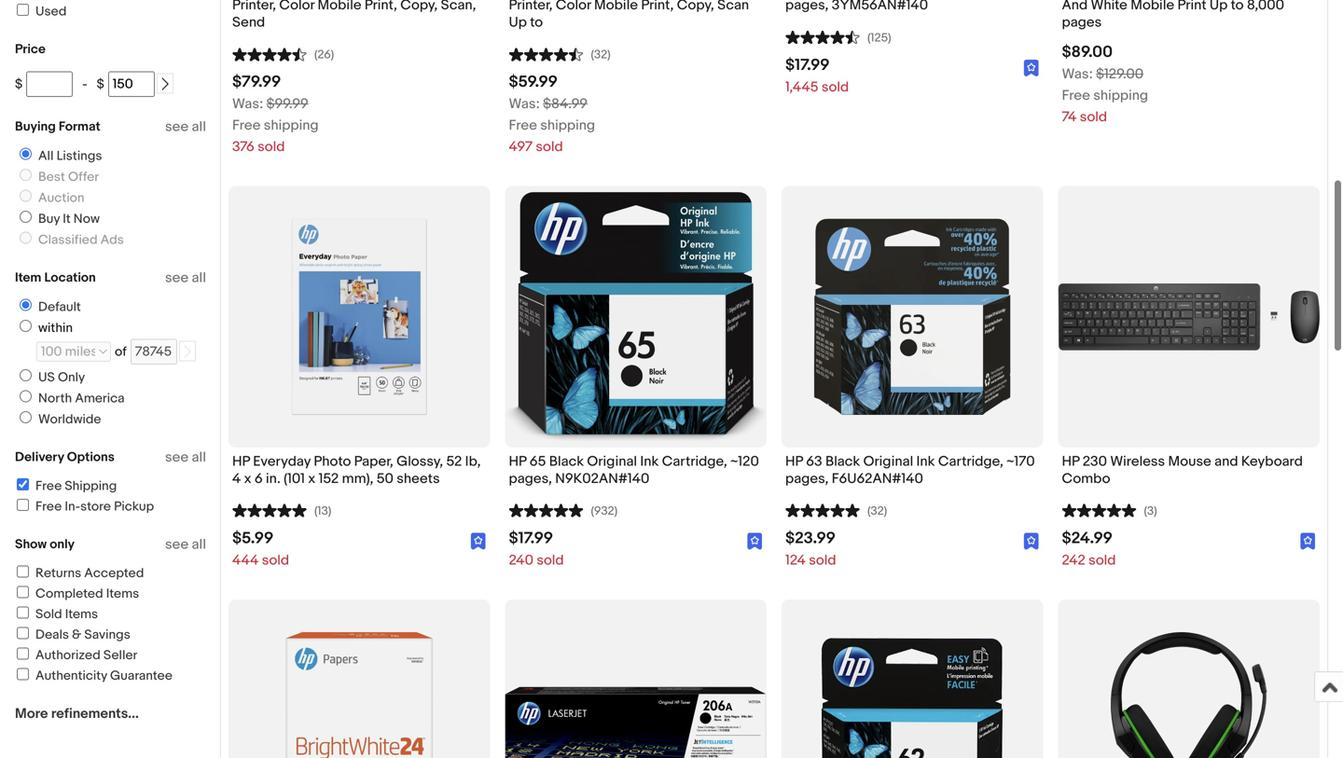 Task type: describe. For each thing, give the bounding box(es) containing it.
free for $59.99
[[509, 117, 537, 134]]

see all for default
[[165, 270, 206, 286]]

default
[[38, 300, 81, 315]]

$79.99 was: $99.99 free shipping 376 sold
[[232, 72, 319, 155]]

was: for $79.99
[[232, 96, 263, 113]]

north america
[[38, 391, 125, 407]]

pages, for $17.99
[[509, 471, 552, 487]]

free in-store pickup link
[[14, 499, 154, 515]]

north
[[38, 391, 72, 407]]

free shipping link
[[14, 479, 117, 495]]

shipping for $89.00
[[1094, 87, 1149, 104]]

Minimum Value text field
[[26, 71, 73, 97]]

completed
[[35, 587, 103, 602]]

ads
[[101, 232, 124, 248]]

(101
[[284, 471, 305, 487]]

Sold Items checkbox
[[17, 607, 29, 619]]

classified ads
[[38, 232, 124, 248]]

1,445
[[786, 79, 819, 96]]

sold
[[35, 607, 62, 623]]

Authenticity Guarantee checkbox
[[17, 669, 29, 681]]

now
[[74, 211, 100, 227]]

hp for $5.99
[[232, 454, 250, 470]]

sold inside $89.00 was: $129.00 free shipping 74 sold
[[1080, 109, 1108, 126]]

buy it now link
[[12, 211, 104, 227]]

options
[[67, 450, 115, 466]]

pages, for $23.99
[[786, 471, 829, 487]]

black for $23.99
[[826, 454, 861, 470]]

ink for $17.99
[[641, 454, 659, 470]]

seller
[[104, 648, 137, 664]]

sold items
[[35, 607, 98, 623]]

497
[[509, 139, 533, 155]]

124 sold
[[786, 552, 837, 569]]

completed items link
[[14, 587, 139, 602]]

Worldwide radio
[[20, 412, 32, 424]]

hp for $17.99
[[509, 454, 527, 470]]

all for all listings
[[192, 119, 206, 135]]

hp everyday photo paper, glossy, 52 lb, 4 x 6 in. (101 x 152 mm), 50 sheets
[[232, 454, 481, 487]]

hp 62 black original ink cartridge, ~200 pages, c2p04an#140 image
[[782, 633, 1044, 759]]

paper,
[[354, 454, 394, 470]]

in.
[[266, 471, 281, 487]]

Auction radio
[[20, 190, 32, 202]]

buy it now
[[38, 211, 100, 227]]

delivery
[[15, 450, 64, 466]]

more
[[15, 706, 48, 723]]

sheets
[[397, 471, 440, 487]]

63
[[807, 454, 823, 470]]

4.5 out of 5 stars image for $17.99
[[786, 28, 860, 45]]

accepted
[[84, 566, 144, 582]]

see for all listings
[[165, 119, 189, 135]]

5 out of 5 stars image for $23.99
[[786, 502, 860, 519]]

free right the 'free shipping' option
[[35, 479, 62, 495]]

north america link
[[12, 391, 128, 407]]

2 x from the left
[[308, 471, 316, 487]]

see all button for all listings
[[165, 119, 206, 135]]

all for default
[[192, 270, 206, 286]]

see for free shipping
[[165, 449, 189, 466]]

4.5 out of 5 stars image for $79.99
[[232, 45, 307, 62]]

hp bright white inkjet paper | 500 sheets | letter | 8.5 x 11 in | hpb1124p image
[[229, 633, 490, 759]]

worldwide link
[[12, 412, 105, 428]]

240
[[509, 552, 534, 569]]

(32) link for $59.99
[[509, 45, 611, 62]]

delivery options
[[15, 450, 115, 466]]

best
[[38, 169, 65, 185]]

shipping for $59.99
[[541, 117, 596, 134]]

deals & savings
[[35, 628, 130, 643]]

best offer link
[[12, 169, 103, 185]]

(26)
[[314, 48, 334, 62]]

sold right 240
[[537, 552, 564, 569]]

$17.99 for 240
[[509, 529, 553, 549]]

444
[[232, 552, 259, 569]]

$17.99 for 1,445
[[786, 55, 830, 75]]

listings
[[57, 148, 102, 164]]

see all button for default
[[165, 270, 206, 286]]

$89.00 was: $129.00 free shipping 74 sold
[[1062, 43, 1149, 126]]

authenticity guarantee
[[35, 669, 173, 685]]

see all for free shipping
[[165, 449, 206, 466]]

authorized
[[35, 648, 101, 664]]

was: for $59.99
[[509, 96, 540, 113]]

5 out of 5 stars image for $5.99
[[232, 502, 307, 519]]

wireless
[[1111, 454, 1166, 470]]

(932) link
[[509, 502, 618, 519]]

all listings
[[38, 148, 102, 164]]

deals
[[35, 628, 69, 643]]

see all for returns accepted
[[165, 537, 206, 553]]

auction
[[38, 190, 84, 206]]

it
[[63, 211, 71, 227]]

n9k02an#140
[[556, 471, 650, 487]]

152
[[319, 471, 339, 487]]

(125) link
[[786, 28, 892, 45]]

$84.99
[[543, 96, 588, 113]]

original for $23.99
[[864, 454, 914, 470]]

hp 65 black original ink cartridge, ~120 pages, n9k02an#140 link
[[509, 454, 763, 492]]

$59.99 was: $84.99 free shipping 497 sold
[[509, 72, 596, 155]]

used link
[[14, 4, 67, 20]]

~120
[[731, 454, 760, 470]]

$24.99
[[1062, 529, 1113, 549]]

within radio
[[20, 320, 32, 332]]

Default radio
[[20, 299, 32, 311]]

sold items link
[[14, 607, 98, 623]]

returns accepted
[[35, 566, 144, 582]]

Buy It Now radio
[[20, 211, 32, 223]]

free in-store pickup
[[35, 499, 154, 515]]

(13)
[[314, 504, 332, 519]]

see all for all listings
[[165, 119, 206, 135]]

submit price range image
[[158, 78, 172, 91]]

(125)
[[868, 31, 892, 45]]

ink for $23.99
[[917, 454, 936, 470]]

$5.99
[[232, 529, 274, 549]]

sold right 1,445
[[822, 79, 849, 96]]

completed items
[[35, 587, 139, 602]]

classified ads link
[[12, 232, 128, 248]]

[object undefined] image for $5.99
[[471, 533, 487, 550]]

hp 230 wireless mouse and keyboard combo link
[[1062, 454, 1317, 492]]

only
[[58, 370, 85, 386]]

best offer
[[38, 169, 99, 185]]

$23.99
[[786, 529, 836, 549]]

hp everyday photo paper, glossy, 52 lb, 4 x 6 in. (101 x 152 mm), 50 sheets image
[[229, 219, 490, 415]]



Task type: locate. For each thing, give the bounding box(es) containing it.
free inside $79.99 was: $99.99 free shipping 376 sold
[[232, 117, 261, 134]]

2 horizontal spatial [object undefined] image
[[1301, 533, 1317, 550]]

items down accepted
[[106, 587, 139, 602]]

sold down $24.99
[[1089, 552, 1117, 569]]

0 horizontal spatial x
[[244, 471, 252, 487]]

store
[[80, 499, 111, 515]]

free for $79.99
[[232, 117, 261, 134]]

hp 65 black original ink cartridge, ~120 pages, n9k02an#140 image
[[505, 192, 767, 442]]

$17.99 up 1,445
[[786, 55, 830, 75]]

hp inside hp everyday photo paper, glossy, 52 lb, 4 x 6 in. (101 x 152 mm), 50 sheets
[[232, 454, 250, 470]]

1 horizontal spatial shipping
[[541, 117, 596, 134]]

376
[[232, 139, 255, 155]]

0 horizontal spatial $17.99
[[509, 529, 553, 549]]

2 original from the left
[[864, 454, 914, 470]]

shipping
[[1094, 87, 1149, 104], [264, 117, 319, 134], [541, 117, 596, 134]]

1 horizontal spatial $
[[97, 77, 104, 92]]

was: down $89.00
[[1062, 66, 1094, 83]]

see all button
[[165, 119, 206, 135], [165, 270, 206, 286], [165, 449, 206, 466], [165, 537, 206, 553]]

more refinements... button
[[15, 706, 139, 723]]

sold right 444
[[262, 552, 289, 569]]

everyday
[[253, 454, 311, 470]]

location
[[44, 270, 96, 286]]

free up 376
[[232, 117, 261, 134]]

all left everyday
[[192, 449, 206, 466]]

was: inside $79.99 was: $99.99 free shipping 376 sold
[[232, 96, 263, 113]]

black inside hp 65 black original ink cartridge, ~120 pages, n9k02an#140
[[549, 454, 584, 470]]

0 horizontal spatial was:
[[232, 96, 263, 113]]

go image
[[181, 346, 194, 359]]

items
[[106, 587, 139, 602], [65, 607, 98, 623]]

North America radio
[[20, 391, 32, 403]]

3 see from the top
[[165, 449, 189, 466]]

sold inside $59.99 was: $84.99 free shipping 497 sold
[[536, 139, 563, 155]]

keyboard
[[1242, 454, 1304, 470]]

(26) link
[[232, 45, 334, 62]]

cartridge, for $23.99
[[939, 454, 1004, 470]]

2 see from the top
[[165, 270, 189, 286]]

of
[[115, 344, 127, 360]]

[object undefined] image down lb,
[[471, 533, 487, 550]]

items for sold items
[[65, 607, 98, 623]]

(32) link up the $59.99
[[509, 45, 611, 62]]

3 hp from the left
[[786, 454, 803, 470]]

1 $ from the left
[[15, 77, 23, 92]]

1 hp from the left
[[232, 454, 250, 470]]

shipping down $99.99
[[264, 117, 319, 134]]

2 all from the top
[[192, 270, 206, 286]]

authorized seller
[[35, 648, 137, 664]]

1 horizontal spatial x
[[308, 471, 316, 487]]

$ for minimum value text box
[[15, 77, 23, 92]]

$ left minimum value text box
[[15, 77, 23, 92]]

1 5 out of 5 stars image from the left
[[232, 502, 307, 519]]

Classified Ads radio
[[20, 232, 32, 244]]

4
[[232, 471, 241, 487]]

authenticity guarantee link
[[14, 669, 173, 685]]

4 5 out of 5 stars image from the left
[[1062, 502, 1137, 519]]

1 horizontal spatial was:
[[509, 96, 540, 113]]

0 horizontal spatial original
[[587, 454, 637, 470]]

5 out of 5 stars image down in. at bottom
[[232, 502, 307, 519]]

sold right 376
[[258, 139, 285, 155]]

0 horizontal spatial (32)
[[591, 48, 611, 62]]

Free In-store Pickup checkbox
[[17, 499, 29, 511]]

was: inside $59.99 was: $84.99 free shipping 497 sold
[[509, 96, 540, 113]]

(13) link
[[232, 502, 332, 519]]

hp for $24.99
[[1062, 454, 1080, 470]]

4.5 out of 5 stars image up the $59.99
[[509, 45, 584, 62]]

pages, down 65
[[509, 471, 552, 487]]

[object undefined] image for $17.99
[[1024, 59, 1040, 77]]

4 see from the top
[[165, 537, 189, 553]]

hp left 63
[[786, 454, 803, 470]]

4.5 out of 5 stars image for $59.99
[[509, 45, 584, 62]]

original inside hp 65 black original ink cartridge, ~120 pages, n9k02an#140
[[587, 454, 637, 470]]

cartridge, for $17.99
[[662, 454, 728, 470]]

see for default
[[165, 270, 189, 286]]

1 original from the left
[[587, 454, 637, 470]]

[object undefined] image down keyboard
[[1301, 533, 1317, 550]]

hp 230 wireless mouse and keyboard combo image
[[1059, 219, 1321, 415]]

pickup
[[114, 499, 154, 515]]

0 horizontal spatial 4.5 out of 5 stars image
[[232, 45, 307, 62]]

hyperx cloudx stinger core - gaming headset (black-green) - xbox image
[[1059, 633, 1321, 759]]

(32) link up $23.99
[[786, 502, 888, 519]]

all left 444
[[192, 537, 206, 553]]

[object undefined] image
[[1024, 59, 1040, 77], [471, 533, 487, 550], [1301, 533, 1317, 550]]

pages, inside hp 65 black original ink cartridge, ~120 pages, n9k02an#140
[[509, 471, 552, 487]]

0 vertical spatial $17.99
[[786, 55, 830, 75]]

hp up combo
[[1062, 454, 1080, 470]]

hp inside hp 63 black original ink cartridge, ~170 pages, f6u62an#140
[[786, 454, 803, 470]]

2 $ from the left
[[97, 77, 104, 92]]

$17.99 up '240 sold'
[[509, 529, 553, 549]]

cartridge, left "~120"
[[662, 454, 728, 470]]

2 see all from the top
[[165, 270, 206, 286]]

2 see all button from the top
[[165, 270, 206, 286]]

Maximum Value text field
[[108, 71, 155, 97]]

5 out of 5 stars image down 65
[[509, 502, 584, 519]]

hp inside hp 65 black original ink cartridge, ~120 pages, n9k02an#140
[[509, 454, 527, 470]]

black right 65
[[549, 454, 584, 470]]

items for completed items
[[106, 587, 139, 602]]

hp 206a black original laserjet toner cartridge, ~1,350 pages, w2110a image
[[505, 633, 767, 759]]

(3)
[[1145, 504, 1158, 519]]

in-
[[65, 499, 80, 515]]

1 horizontal spatial 4.5 out of 5 stars image
[[509, 45, 584, 62]]

shipping inside $89.00 was: $129.00 free shipping 74 sold
[[1094, 87, 1149, 104]]

Best Offer radio
[[20, 169, 32, 181]]

2 pages, from the left
[[786, 471, 829, 487]]

ink inside hp 65 black original ink cartridge, ~120 pages, n9k02an#140
[[641, 454, 659, 470]]

1 cartridge, from the left
[[662, 454, 728, 470]]

see all button for returns accepted
[[165, 537, 206, 553]]

free
[[1062, 87, 1091, 104], [232, 117, 261, 134], [509, 117, 537, 134], [35, 479, 62, 495], [35, 499, 62, 515]]

see all button for free shipping
[[165, 449, 206, 466]]

5 out of 5 stars image for $17.99
[[509, 502, 584, 519]]

all up go icon
[[192, 270, 206, 286]]

see left 444
[[165, 537, 189, 553]]

mouse
[[1169, 454, 1212, 470]]

mm),
[[342, 471, 374, 487]]

(32) link for $23.99
[[786, 502, 888, 519]]

1 horizontal spatial items
[[106, 587, 139, 602]]

(932)
[[591, 504, 618, 519]]

1 pages, from the left
[[509, 471, 552, 487]]

black right 63
[[826, 454, 861, 470]]

ink inside hp 63 black original ink cartridge, ~170 pages, f6u62an#140
[[917, 454, 936, 470]]

1 see from the top
[[165, 119, 189, 135]]

4.5 out of 5 stars image
[[786, 28, 860, 45], [232, 45, 307, 62], [509, 45, 584, 62]]

sold right 74
[[1080, 109, 1108, 126]]

cartridge, inside hp 63 black original ink cartridge, ~170 pages, f6u62an#140
[[939, 454, 1004, 470]]

(32) for $59.99
[[591, 48, 611, 62]]

within
[[38, 321, 73, 336]]

all for free shipping
[[192, 449, 206, 466]]

[object undefined] image left $89.00
[[1024, 59, 1040, 77]]

1 ink from the left
[[641, 454, 659, 470]]

shipping inside $59.99 was: $84.99 free shipping 497 sold
[[541, 117, 596, 134]]

was: inside $89.00 was: $129.00 free shipping 74 sold
[[1062, 66, 1094, 83]]

cartridge,
[[662, 454, 728, 470], [939, 454, 1004, 470]]

0 vertical spatial (32)
[[591, 48, 611, 62]]

4 all from the top
[[192, 537, 206, 553]]

[object undefined] image
[[1024, 60, 1040, 77], [748, 533, 763, 550], [1024, 533, 1040, 550], [1301, 533, 1317, 550], [471, 533, 487, 550], [748, 533, 763, 550], [1024, 533, 1040, 550]]

1 horizontal spatial pages,
[[786, 471, 829, 487]]

all listings link
[[12, 148, 106, 164]]

3 see all button from the top
[[165, 449, 206, 466]]

free for $89.00
[[1062, 87, 1091, 104]]

2 cartridge, from the left
[[939, 454, 1004, 470]]

1 vertical spatial $17.99
[[509, 529, 553, 549]]

original inside hp 63 black original ink cartridge, ~170 pages, f6u62an#140
[[864, 454, 914, 470]]

combo
[[1062, 471, 1111, 487]]

All Listings radio
[[20, 148, 32, 160]]

shipping
[[65, 479, 117, 495]]

cartridge, inside hp 65 black original ink cartridge, ~120 pages, n9k02an#140
[[662, 454, 728, 470]]

price
[[15, 42, 46, 57]]

1 horizontal spatial [object undefined] image
[[1024, 59, 1040, 77]]

242
[[1062, 552, 1086, 569]]

Authorized Seller checkbox
[[17, 648, 29, 660]]

was:
[[1062, 66, 1094, 83], [232, 96, 263, 113], [509, 96, 540, 113]]

1 horizontal spatial black
[[826, 454, 861, 470]]

3 all from the top
[[192, 449, 206, 466]]

was: for $89.00
[[1062, 66, 1094, 83]]

pages, down 63
[[786, 471, 829, 487]]

sold right 497
[[536, 139, 563, 155]]

230
[[1083, 454, 1108, 470]]

1 black from the left
[[549, 454, 584, 470]]

1 vertical spatial (32) link
[[786, 502, 888, 519]]

hp 65 black original ink cartridge, ~120 pages, n9k02an#140
[[509, 454, 760, 487]]

shipping down $129.00
[[1094, 87, 1149, 104]]

hp up 4 at left
[[232, 454, 250, 470]]

1 x from the left
[[244, 471, 252, 487]]

1 horizontal spatial ink
[[917, 454, 936, 470]]

0 vertical spatial (32) link
[[509, 45, 611, 62]]

us only
[[38, 370, 85, 386]]

cartridge, left ~170 at the right
[[939, 454, 1004, 470]]

item location
[[15, 270, 96, 286]]

(32) down f6u62an#140
[[868, 504, 888, 519]]

original up f6u62an#140
[[864, 454, 914, 470]]

x left "152" at left
[[308, 471, 316, 487]]

ink
[[641, 454, 659, 470], [917, 454, 936, 470]]

free inside $59.99 was: $84.99 free shipping 497 sold
[[509, 117, 537, 134]]

sold inside $79.99 was: $99.99 free shipping 376 sold
[[258, 139, 285, 155]]

Free Shipping checkbox
[[17, 479, 29, 491]]

refinements...
[[51, 706, 139, 723]]

deals & savings link
[[14, 628, 130, 643]]

240 sold
[[509, 552, 564, 569]]

photo
[[314, 454, 351, 470]]

0 horizontal spatial [object undefined] image
[[471, 533, 487, 550]]

74
[[1062, 109, 1077, 126]]

hp inside hp 230 wireless mouse and keyboard combo
[[1062, 454, 1080, 470]]

shipping inside $79.99 was: $99.99 free shipping 376 sold
[[264, 117, 319, 134]]

ink up n9k02an#140
[[641, 454, 659, 470]]

shipping down $84.99
[[541, 117, 596, 134]]

x left "6"
[[244, 471, 252, 487]]

buying
[[15, 119, 56, 135]]

was: down the $59.99
[[509, 96, 540, 113]]

US Only radio
[[20, 370, 32, 382]]

item
[[15, 270, 41, 286]]

4 see all button from the top
[[165, 537, 206, 553]]

0 horizontal spatial items
[[65, 607, 98, 623]]

2 horizontal spatial was:
[[1062, 66, 1094, 83]]

hp for $23.99
[[786, 454, 803, 470]]

(3) link
[[1062, 502, 1158, 519]]

1 see all button from the top
[[165, 119, 206, 135]]

format
[[59, 119, 100, 135]]

free up 74
[[1062, 87, 1091, 104]]

$79.99
[[232, 72, 281, 92]]

(32) link
[[509, 45, 611, 62], [786, 502, 888, 519]]

us
[[38, 370, 55, 386]]

lb,
[[465, 454, 481, 470]]

more refinements...
[[15, 706, 139, 723]]

Deals & Savings checkbox
[[17, 628, 29, 640]]

Returns Accepted checkbox
[[17, 566, 29, 578]]

$129.00
[[1097, 66, 1144, 83]]

all for returns accepted
[[192, 537, 206, 553]]

pages,
[[509, 471, 552, 487], [786, 471, 829, 487]]

(32)
[[591, 48, 611, 62], [868, 504, 888, 519]]

2 5 out of 5 stars image from the left
[[509, 502, 584, 519]]

0 horizontal spatial $
[[15, 77, 23, 92]]

$17.99
[[786, 55, 830, 75], [509, 529, 553, 549]]

5 out of 5 stars image up $23.99
[[786, 502, 860, 519]]

2 hp from the left
[[509, 454, 527, 470]]

x
[[244, 471, 252, 487], [308, 471, 316, 487]]

buy
[[38, 211, 60, 227]]

black inside hp 63 black original ink cartridge, ~170 pages, f6u62an#140
[[826, 454, 861, 470]]

1 horizontal spatial cartridge,
[[939, 454, 1004, 470]]

original for $17.99
[[587, 454, 637, 470]]

ink up f6u62an#140
[[917, 454, 936, 470]]

5 out of 5 stars image for $24.99
[[1062, 502, 1137, 519]]

was: down the $79.99
[[232, 96, 263, 113]]

free left 'in-'
[[35, 499, 62, 515]]

1 vertical spatial (32)
[[868, 504, 888, 519]]

4.5 out of 5 stars image up the $79.99
[[232, 45, 307, 62]]

1 all from the top
[[192, 119, 206, 135]]

4 see all from the top
[[165, 537, 206, 553]]

-
[[82, 77, 87, 92]]

pages, inside hp 63 black original ink cartridge, ~170 pages, f6u62an#140
[[786, 471, 829, 487]]

see for returns accepted
[[165, 537, 189, 553]]

items up the deals & savings
[[65, 607, 98, 623]]

free up 497
[[509, 117, 537, 134]]

0 horizontal spatial ink
[[641, 454, 659, 470]]

2 horizontal spatial 4.5 out of 5 stars image
[[786, 28, 860, 45]]

0 horizontal spatial (32) link
[[509, 45, 611, 62]]

2 ink from the left
[[917, 454, 936, 470]]

1 horizontal spatial $17.99
[[786, 55, 830, 75]]

2 black from the left
[[826, 454, 861, 470]]

0 horizontal spatial black
[[549, 454, 584, 470]]

$99.99
[[267, 96, 309, 113]]

&
[[72, 628, 81, 643]]

2 horizontal spatial shipping
[[1094, 87, 1149, 104]]

free inside $89.00 was: $129.00 free shipping 74 sold
[[1062, 87, 1091, 104]]

sold down $23.99
[[809, 552, 837, 569]]

0 horizontal spatial cartridge,
[[662, 454, 728, 470]]

shipping for $79.99
[[264, 117, 319, 134]]

authorized seller link
[[14, 648, 137, 664]]

1 vertical spatial items
[[65, 607, 98, 623]]

1 see all from the top
[[165, 119, 206, 135]]

hp 63 black original ink cartridge, ~170 pages, f6u62an#140 link
[[786, 454, 1040, 492]]

3 5 out of 5 stars image from the left
[[786, 502, 860, 519]]

52
[[447, 454, 462, 470]]

1 horizontal spatial original
[[864, 454, 914, 470]]

classified
[[38, 232, 98, 248]]

5 out of 5 stars image
[[232, 502, 307, 519], [509, 502, 584, 519], [786, 502, 860, 519], [1062, 502, 1137, 519]]

$ right -
[[97, 77, 104, 92]]

0 horizontal spatial pages,
[[509, 471, 552, 487]]

original up n9k02an#140
[[587, 454, 637, 470]]

3 see all from the top
[[165, 449, 206, 466]]

0 horizontal spatial shipping
[[264, 117, 319, 134]]

see right options at the bottom of the page
[[165, 449, 189, 466]]

$59.99
[[509, 72, 558, 92]]

78745 text field
[[130, 339, 177, 365]]

Completed Items checkbox
[[17, 587, 29, 599]]

0 vertical spatial items
[[106, 587, 139, 602]]

show only
[[15, 537, 75, 553]]

1 horizontal spatial (32) link
[[786, 502, 888, 519]]

4 hp from the left
[[1062, 454, 1080, 470]]

(32) for $23.99
[[868, 504, 888, 519]]

(32) up $59.99 was: $84.99 free shipping 497 sold at the left top of page
[[591, 48, 611, 62]]

242 sold
[[1062, 552, 1117, 569]]

black for $17.99
[[549, 454, 584, 470]]

$89.00
[[1062, 43, 1113, 62]]

4.5 out of 5 stars image up 1,445 sold
[[786, 28, 860, 45]]

65
[[530, 454, 546, 470]]

Used checkbox
[[17, 4, 29, 16]]

5 out of 5 stars image up $24.99
[[1062, 502, 1137, 519]]

~170
[[1007, 454, 1036, 470]]

show
[[15, 537, 47, 553]]

returns
[[35, 566, 81, 582]]

only
[[50, 537, 75, 553]]

hp left 65
[[509, 454, 527, 470]]

all left $79.99 was: $99.99 free shipping 376 sold
[[192, 119, 206, 135]]

hp 63 black original ink cartridge, ~170 pages, f6u62an#140 image
[[782, 219, 1044, 415]]

default link
[[12, 299, 85, 315]]

see down submit price range icon
[[165, 119, 189, 135]]

see up go icon
[[165, 270, 189, 286]]

1 horizontal spatial (32)
[[868, 504, 888, 519]]

$ for 'maximum value' text field
[[97, 77, 104, 92]]



Task type: vqa. For each thing, say whether or not it's contained in the screenshot.
2nd see all from the bottom of the page
yes



